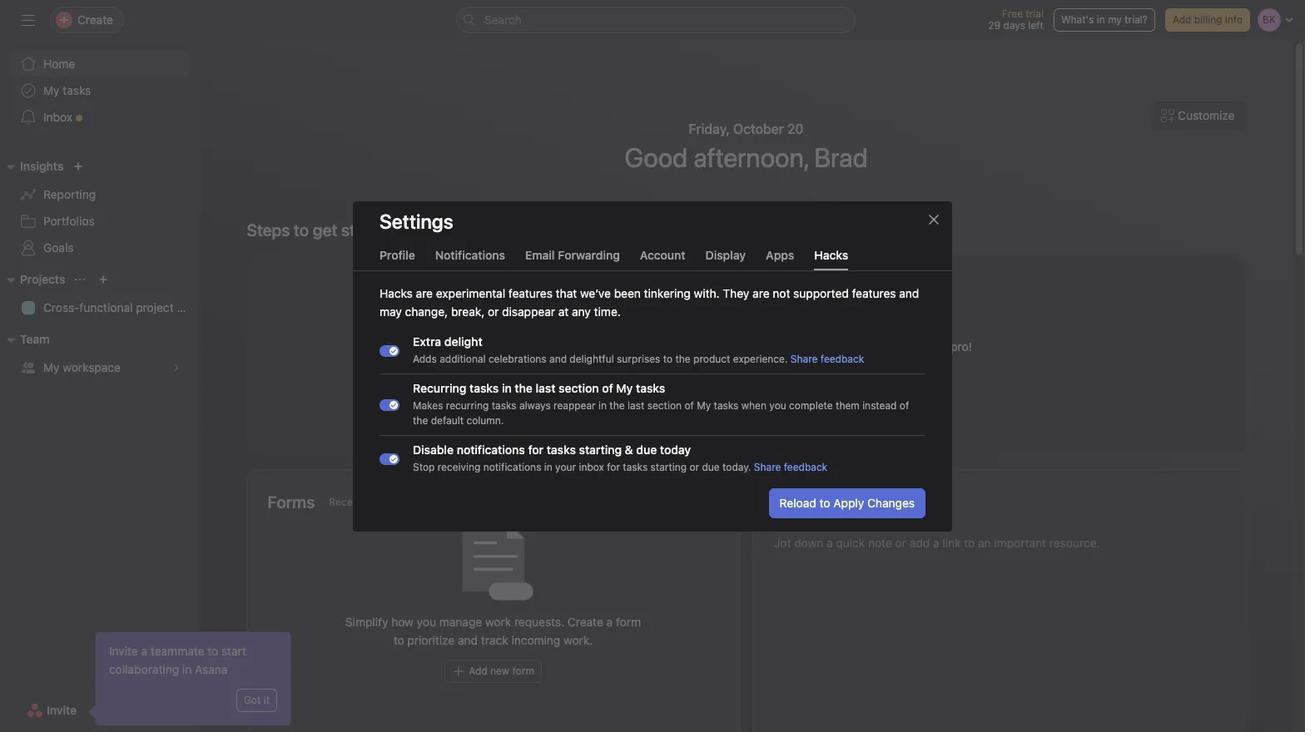 Task type: describe. For each thing, give the bounding box(es) containing it.
0 horizontal spatial due
[[636, 442, 657, 457]]

to inside invite a teammate to start collaborating in asana got it
[[207, 644, 218, 658]]

how
[[391, 615, 414, 629]]

team button
[[0, 330, 50, 350]]

my
[[1108, 13, 1122, 26]]

get started
[[313, 221, 395, 240]]

and inside simplify how you manage work requests. create a form to prioritize and track incoming work.
[[458, 633, 478, 648]]

got it button
[[236, 689, 277, 713]]

account
[[640, 248, 686, 262]]

inbox
[[579, 461, 604, 473]]

email forwarding button
[[525, 248, 620, 270]]

the down unlock more steps
[[610, 399, 625, 412]]

to inside simplify how you manage work requests. create a form to prioritize and track incoming work.
[[393, 633, 404, 648]]

1 vertical spatial brad
[[647, 306, 688, 330]]

profile
[[380, 248, 415, 262]]

invite a teammate to start collaborating in asana got it
[[109, 644, 270, 707]]

hacks button
[[814, 248, 848, 270]]

default
[[431, 414, 464, 427]]

going
[[805, 340, 835, 354]]

form inside button
[[512, 665, 534, 678]]

invite for invite
[[47, 703, 77, 718]]

1 features from the left
[[509, 286, 553, 300]]

you're
[[692, 306, 748, 330]]

display button
[[706, 248, 746, 270]]

1 vertical spatial for
[[607, 461, 620, 473]]

email
[[525, 248, 555, 262]]

2 horizontal spatial of
[[900, 399, 909, 412]]

in inside invite a teammate to start collaborating in asana got it
[[182, 663, 192, 677]]

apps
[[766, 248, 794, 262]]

20
[[787, 122, 804, 137]]

notepad
[[830, 493, 892, 512]]

to inside "extra delight adds additional celebrations and delightful surprises to the product experience. share feedback"
[[663, 353, 673, 365]]

additional
[[440, 353, 486, 365]]

insights
[[20, 159, 64, 173]]

friday,
[[689, 122, 730, 137]]

collaborating
[[109, 663, 179, 677]]

team
[[20, 332, 50, 346]]

add billing info button
[[1165, 8, 1250, 32]]

you inside simplify how you manage work requests. create a form to prioritize and track incoming work.
[[417, 615, 436, 629]]

extra delight adds additional celebrations and delightful surprises to the product experience. share feedback
[[413, 334, 864, 365]]

switch for extra delight
[[380, 345, 400, 356]]

keep
[[775, 340, 802, 354]]

you've
[[561, 340, 597, 354]]

on
[[752, 306, 774, 330]]

when
[[742, 399, 767, 412]]

1 horizontal spatial of
[[685, 399, 694, 412]]

them
[[836, 399, 860, 412]]

in inside disable notifications for tasks starting & due today stop receiving notifications in your inbox for tasks starting or due today. share feedback
[[544, 461, 553, 473]]

surprises
[[617, 353, 660, 365]]

what's in my trial?
[[1061, 13, 1148, 26]]

in down "celebrations"
[[502, 381, 512, 395]]

disappear
[[502, 304, 555, 318]]

goals
[[43, 241, 74, 255]]

time.
[[594, 304, 621, 318]]

1 vertical spatial section
[[647, 399, 682, 412]]

you've completed the beginner course. keep going to become an asana pro!
[[561, 340, 972, 354]]

to inside button
[[820, 496, 830, 510]]

my inside my tasks link
[[43, 83, 60, 97]]

disable
[[413, 442, 454, 457]]

days
[[1004, 19, 1026, 32]]

email forwarding
[[525, 248, 620, 262]]

hacks for hacks
[[814, 248, 848, 262]]

feedback inside disable notifications for tasks starting & due today stop receiving notifications in your inbox for tasks starting or due today. share feedback
[[784, 461, 828, 473]]

trial
[[1026, 7, 1044, 20]]

completed
[[600, 340, 657, 354]]

or inside hacks are experimental features that we've been tinkering with. they are not supported features and may change, break, or disappear at any time.
[[488, 304, 499, 318]]

extra
[[413, 334, 441, 348]]

1 vertical spatial starting
[[651, 461, 687, 473]]

add new form button
[[445, 660, 542, 683]]

2 features from the left
[[852, 286, 896, 300]]

unlock more steps
[[572, 385, 673, 399]]

disable notifications for tasks starting & due today stop receiving notifications in your inbox for tasks starting or due today. share feedback
[[413, 442, 828, 473]]

search list box
[[456, 7, 856, 33]]

break,
[[451, 304, 485, 318]]

1 vertical spatial due
[[702, 461, 720, 473]]

teammate
[[151, 644, 204, 658]]

switch for recurring tasks in the last section of my tasks
[[380, 399, 400, 410]]

hide sidebar image
[[22, 13, 35, 27]]

tasks inside my tasks link
[[63, 83, 91, 97]]

that
[[556, 286, 577, 300]]

your
[[555, 461, 576, 473]]

experimental
[[436, 286, 505, 300]]

stop
[[413, 461, 435, 473]]

display
[[706, 248, 746, 262]]

a inside simplify how you manage work requests. create a form to prioritize and track incoming work.
[[607, 615, 613, 629]]

course.
[[732, 340, 771, 354]]

and inside hacks are experimental features that we've been tinkering with. they are not supported features and may change, break, or disappear at any time.
[[899, 286, 919, 300]]

portfolios link
[[10, 208, 190, 235]]

been
[[614, 286, 641, 300]]

october
[[733, 122, 784, 137]]

my workspace
[[43, 360, 121, 375]]

it
[[264, 694, 270, 707]]

inbox link
[[10, 104, 190, 131]]

experience.
[[733, 353, 788, 365]]

today
[[660, 442, 691, 457]]

beginner
[[681, 340, 728, 354]]

switch for disable notifications for tasks starting & due today
[[380, 453, 400, 465]]

hacks are experimental features that we've been tinkering with. they are not supported features and may change, break, or disappear at any time.
[[380, 286, 919, 318]]

you inside recurring tasks in the last section of my tasks makes recurring tasks always reappear in the last section of my tasks when you complete them instead of the default column.
[[769, 399, 786, 412]]

profile button
[[380, 248, 415, 270]]

instead
[[863, 399, 897, 412]]

at
[[558, 304, 569, 318]]

my workspace link
[[10, 355, 190, 381]]

cross-functional project plan
[[43, 301, 200, 315]]

apply
[[834, 496, 864, 510]]

search button
[[456, 7, 856, 33]]

portfolios
[[43, 214, 95, 228]]

to right going
[[838, 340, 849, 354]]

pro!
[[951, 340, 972, 354]]

&
[[625, 442, 633, 457]]



Task type: vqa. For each thing, say whether or not it's contained in the screenshot.
left starting
yes



Task type: locate. For each thing, give the bounding box(es) containing it.
form right new
[[512, 665, 534, 678]]

the
[[660, 340, 678, 354], [675, 353, 691, 365], [515, 381, 533, 395], [610, 399, 625, 412], [413, 414, 428, 427]]

may
[[380, 304, 402, 318]]

0 horizontal spatial section
[[559, 381, 599, 395]]

or inside disable notifications for tasks starting & due today stop receiving notifications in your inbox for tasks starting or due today. share feedback
[[690, 461, 699, 473]]

customize
[[1178, 108, 1235, 122]]

requests.
[[514, 615, 564, 629]]

add for add new form
[[469, 665, 488, 678]]

switch left 'adds'
[[380, 345, 400, 356]]

1 vertical spatial and
[[549, 353, 567, 365]]

section up reappear
[[559, 381, 599, 395]]

great job brad you're on your way!
[[561, 306, 864, 330]]

0 vertical spatial share
[[791, 353, 818, 365]]

0 vertical spatial brad
[[814, 142, 868, 173]]

1 horizontal spatial brad
[[814, 142, 868, 173]]

trial?
[[1125, 13, 1148, 26]]

add inside button
[[469, 665, 488, 678]]

share feedback link for today
[[754, 461, 828, 473]]

you up prioritize
[[417, 615, 436, 629]]

a
[[607, 615, 613, 629], [141, 644, 147, 658]]

of right instead at the bottom
[[900, 399, 909, 412]]

1 horizontal spatial add
[[1173, 13, 1192, 26]]

notifications button
[[435, 248, 505, 270]]

share right experience.
[[791, 353, 818, 365]]

my down surprises
[[616, 381, 633, 395]]

work
[[485, 615, 511, 629]]

steps
[[247, 221, 290, 240]]

column.
[[467, 414, 504, 427]]

due right &
[[636, 442, 657, 457]]

for down always
[[528, 442, 544, 457]]

1 horizontal spatial form
[[616, 615, 641, 629]]

share feedback link for surprises
[[791, 353, 864, 365]]

0 horizontal spatial and
[[458, 633, 478, 648]]

product
[[693, 353, 730, 365]]

0 horizontal spatial features
[[509, 286, 553, 300]]

2 switch from the top
[[380, 399, 400, 410]]

1 horizontal spatial invite
[[109, 644, 138, 658]]

goals link
[[10, 235, 190, 261]]

0 vertical spatial due
[[636, 442, 657, 457]]

last up always
[[536, 381, 556, 395]]

private
[[774, 493, 826, 512]]

1 horizontal spatial features
[[852, 286, 896, 300]]

0 horizontal spatial form
[[512, 665, 534, 678]]

insights element
[[0, 152, 200, 265]]

to right surprises
[[663, 353, 673, 365]]

teams element
[[0, 325, 200, 385]]

hacks inside hacks are experimental features that we've been tinkering with. they are not supported features and may change, break, or disappear at any time.
[[380, 286, 413, 300]]

1 horizontal spatial starting
[[651, 461, 687, 473]]

section down steps
[[647, 399, 682, 412]]

supported
[[793, 286, 849, 300]]

0 horizontal spatial are
[[416, 286, 433, 300]]

the up always
[[515, 381, 533, 395]]

invite a teammate to start collaborating in asana tooltip
[[91, 633, 291, 726]]

and up an
[[899, 286, 919, 300]]

track
[[481, 633, 508, 648]]

1 horizontal spatial are
[[753, 286, 770, 300]]

in inside button
[[1097, 13, 1105, 26]]

0 horizontal spatial brad
[[647, 306, 688, 330]]

0 horizontal spatial share
[[754, 461, 781, 473]]

projects button
[[0, 270, 65, 290]]

starting
[[579, 442, 622, 457], [651, 461, 687, 473]]

are up change,
[[416, 286, 433, 300]]

0 vertical spatial you
[[769, 399, 786, 412]]

left
[[1028, 19, 1044, 32]]

0 horizontal spatial a
[[141, 644, 147, 658]]

2 are from the left
[[753, 286, 770, 300]]

to
[[294, 221, 309, 240], [838, 340, 849, 354], [663, 353, 673, 365], [820, 496, 830, 510], [393, 633, 404, 648], [207, 644, 218, 658]]

notifications right receiving
[[483, 461, 541, 473]]

my inside my workspace link
[[43, 360, 60, 375]]

add billing info
[[1173, 13, 1243, 26]]

1 horizontal spatial a
[[607, 615, 613, 629]]

share inside disable notifications for tasks starting & due today stop receiving notifications in your inbox for tasks starting or due today. share feedback
[[754, 461, 781, 473]]

the inside "extra delight adds additional celebrations and delightful surprises to the product experience. share feedback"
[[675, 353, 691, 365]]

0 vertical spatial hacks
[[814, 248, 848, 262]]

3 switch from the top
[[380, 453, 400, 465]]

a up 'collaborating'
[[141, 644, 147, 658]]

2 vertical spatial and
[[458, 633, 478, 648]]

my down the team
[[43, 360, 60, 375]]

projects
[[20, 272, 65, 286]]

to left apply
[[820, 496, 830, 510]]

add for add billing info
[[1173, 13, 1192, 26]]

tasks
[[63, 83, 91, 97], [470, 381, 499, 395], [636, 381, 665, 395], [492, 399, 517, 412], [714, 399, 739, 412], [547, 442, 576, 457], [623, 461, 648, 473]]

0 vertical spatial section
[[559, 381, 599, 395]]

add left new
[[469, 665, 488, 678]]

1 vertical spatial notifications
[[483, 461, 541, 473]]

job
[[615, 306, 642, 330]]

insights button
[[0, 156, 64, 176]]

0 vertical spatial last
[[536, 381, 556, 395]]

1 vertical spatial hacks
[[380, 286, 413, 300]]

share inside "extra delight adds additional celebrations and delightful surprises to the product experience. share feedback"
[[791, 353, 818, 365]]

they
[[723, 286, 750, 300]]

adds
[[413, 353, 437, 365]]

feedback down the your way!
[[821, 353, 864, 365]]

switch left makes
[[380, 399, 400, 410]]

feedback up private
[[784, 461, 828, 473]]

0 vertical spatial form
[[616, 615, 641, 629]]

form right create
[[616, 615, 641, 629]]

1 vertical spatial feedback
[[784, 461, 828, 473]]

starting down today
[[651, 461, 687, 473]]

due left the "today."
[[702, 461, 720, 473]]

0 horizontal spatial or
[[488, 304, 499, 318]]

changes
[[867, 496, 915, 510]]

today.
[[723, 461, 751, 473]]

0 vertical spatial add
[[1173, 13, 1192, 26]]

projects element
[[0, 265, 200, 325]]

1 horizontal spatial last
[[628, 399, 645, 412]]

functional
[[79, 301, 133, 315]]

0 horizontal spatial starting
[[579, 442, 622, 457]]

1 horizontal spatial hacks
[[814, 248, 848, 262]]

prioritize
[[407, 633, 455, 648]]

1 vertical spatial asana
[[195, 663, 228, 677]]

reload to apply changes
[[780, 496, 915, 510]]

0 vertical spatial or
[[488, 304, 499, 318]]

1 horizontal spatial share
[[791, 353, 818, 365]]

and inside "extra delight adds additional celebrations and delightful surprises to the product experience. share feedback"
[[549, 353, 567, 365]]

the left 'product'
[[675, 353, 691, 365]]

tinkering
[[644, 286, 691, 300]]

1 horizontal spatial due
[[702, 461, 720, 473]]

1 vertical spatial share feedback link
[[754, 461, 828, 473]]

hacks up supported
[[814, 248, 848, 262]]

share feedback link down the your way!
[[791, 353, 864, 365]]

0 horizontal spatial add
[[469, 665, 488, 678]]

features right supported
[[852, 286, 896, 300]]

plan
[[177, 301, 200, 315]]

0 vertical spatial for
[[528, 442, 544, 457]]

and down manage
[[458, 633, 478, 648]]

1 are from the left
[[416, 286, 433, 300]]

asana inside invite a teammate to start collaborating in asana got it
[[195, 663, 228, 677]]

0 horizontal spatial for
[[528, 442, 544, 457]]

what's in my trial? button
[[1054, 8, 1155, 32]]

new
[[490, 665, 510, 678]]

0 vertical spatial notifications
[[457, 442, 525, 457]]

1 vertical spatial form
[[512, 665, 534, 678]]

cross-functional project plan link
[[10, 295, 200, 321]]

my down 'product'
[[697, 399, 711, 412]]

invite inside button
[[47, 703, 77, 718]]

to left start
[[207, 644, 218, 658]]

the down makes
[[413, 414, 428, 427]]

0 horizontal spatial you
[[417, 615, 436, 629]]

we've
[[580, 286, 611, 300]]

invite for invite a teammate to start collaborating in asana got it
[[109, 644, 138, 658]]

2 horizontal spatial and
[[899, 286, 919, 300]]

home
[[43, 57, 75, 71]]

with.
[[694, 286, 720, 300]]

brad inside the friday, october 20 good afternoon, brad
[[814, 142, 868, 173]]

1 vertical spatial or
[[690, 461, 699, 473]]

0 horizontal spatial invite
[[47, 703, 77, 718]]

1 vertical spatial you
[[417, 615, 436, 629]]

apps button
[[766, 248, 794, 270]]

feedback inside "extra delight adds additional celebrations and delightful surprises to the product experience. share feedback"
[[821, 353, 864, 365]]

what's
[[1061, 13, 1094, 26]]

in down unlock
[[599, 399, 607, 412]]

of up today
[[685, 399, 694, 412]]

not
[[773, 286, 790, 300]]

to down how in the bottom left of the page
[[393, 633, 404, 648]]

0 vertical spatial a
[[607, 615, 613, 629]]

a right create
[[607, 615, 613, 629]]

you right when
[[769, 399, 786, 412]]

and
[[899, 286, 919, 300], [549, 353, 567, 365], [458, 633, 478, 648]]

free
[[1002, 7, 1023, 20]]

0 vertical spatial invite
[[109, 644, 138, 658]]

a inside invite a teammate to start collaborating in asana got it
[[141, 644, 147, 658]]

0 vertical spatial switch
[[380, 345, 400, 356]]

info
[[1225, 13, 1243, 26]]

or right 'break,'
[[488, 304, 499, 318]]

search
[[484, 12, 522, 27]]

1 horizontal spatial for
[[607, 461, 620, 473]]

0 horizontal spatial of
[[602, 381, 613, 395]]

for
[[528, 442, 544, 457], [607, 461, 620, 473]]

switch
[[380, 345, 400, 356], [380, 399, 400, 410], [380, 453, 400, 465]]

in left my
[[1097, 13, 1105, 26]]

to right steps
[[294, 221, 309, 240]]

switch left "stop"
[[380, 453, 400, 465]]

0 horizontal spatial last
[[536, 381, 556, 395]]

starting up inbox at bottom left
[[579, 442, 622, 457]]

0 horizontal spatial asana
[[195, 663, 228, 677]]

add
[[1173, 13, 1192, 26], [469, 665, 488, 678]]

due
[[636, 442, 657, 457], [702, 461, 720, 473]]

my up inbox
[[43, 83, 60, 97]]

add inside button
[[1173, 13, 1192, 26]]

1 horizontal spatial or
[[690, 461, 699, 473]]

global element
[[0, 41, 200, 141]]

29
[[988, 19, 1001, 32]]

my tasks link
[[10, 77, 190, 104]]

share feedback link up private
[[754, 461, 828, 473]]

1 horizontal spatial you
[[769, 399, 786, 412]]

hacks
[[814, 248, 848, 262], [380, 286, 413, 300]]

free trial 29 days left
[[988, 7, 1044, 32]]

customize button
[[1151, 101, 1246, 131]]

inbox
[[43, 110, 72, 124]]

of down delightful
[[602, 381, 613, 395]]

manage
[[439, 615, 482, 629]]

any
[[572, 304, 591, 318]]

0 vertical spatial share feedback link
[[791, 353, 864, 365]]

my tasks
[[43, 83, 91, 97]]

the left beginner
[[660, 340, 678, 354]]

last down more
[[628, 399, 645, 412]]

notifications down column.
[[457, 442, 525, 457]]

1 vertical spatial last
[[628, 399, 645, 412]]

hacks up the may
[[380, 286, 413, 300]]

last
[[536, 381, 556, 395], [628, 399, 645, 412]]

friday, october 20 good afternoon, brad
[[625, 122, 868, 173]]

cross-
[[43, 301, 79, 315]]

1 vertical spatial switch
[[380, 399, 400, 410]]

1 vertical spatial invite
[[47, 703, 77, 718]]

start
[[221, 644, 246, 658]]

add left billing on the top of the page
[[1173, 13, 1192, 26]]

and left delightful
[[549, 353, 567, 365]]

invite inside invite a teammate to start collaborating in asana got it
[[109, 644, 138, 658]]

in down teammate
[[182, 663, 192, 677]]

for right inbox at bottom left
[[607, 461, 620, 473]]

billing
[[1194, 13, 1222, 26]]

1 horizontal spatial and
[[549, 353, 567, 365]]

form inside simplify how you manage work requests. create a form to prioritize and track incoming work.
[[616, 615, 641, 629]]

create
[[568, 615, 603, 629]]

are left not
[[753, 286, 770, 300]]

work.
[[564, 633, 593, 648]]

feedback
[[821, 353, 864, 365], [784, 461, 828, 473]]

0 horizontal spatial hacks
[[380, 286, 413, 300]]

notifications
[[435, 248, 505, 262]]

workspace
[[63, 360, 121, 375]]

close image
[[927, 213, 941, 226]]

1 horizontal spatial asana
[[915, 340, 948, 354]]

1 horizontal spatial section
[[647, 399, 682, 412]]

features up disappear
[[509, 286, 553, 300]]

1 vertical spatial share
[[754, 461, 781, 473]]

or
[[488, 304, 499, 318], [690, 461, 699, 473]]

1 switch from the top
[[380, 345, 400, 356]]

invite
[[109, 644, 138, 658], [47, 703, 77, 718]]

recurring
[[413, 381, 467, 395]]

2 vertical spatial switch
[[380, 453, 400, 465]]

asana down start
[[195, 663, 228, 677]]

asana right an
[[915, 340, 948, 354]]

0 vertical spatial starting
[[579, 442, 622, 457]]

hacks for hacks are experimental features that we've been tinkering with. they are not supported features and may change, break, or disappear at any time.
[[380, 286, 413, 300]]

in left your
[[544, 461, 553, 473]]

or down today
[[690, 461, 699, 473]]

share right the "today."
[[754, 461, 781, 473]]

0 vertical spatial feedback
[[821, 353, 864, 365]]

0 vertical spatial asana
[[915, 340, 948, 354]]

change,
[[405, 304, 448, 318]]

1 vertical spatial add
[[469, 665, 488, 678]]

0 vertical spatial and
[[899, 286, 919, 300]]

1 vertical spatial a
[[141, 644, 147, 658]]

delightful
[[570, 353, 614, 365]]



